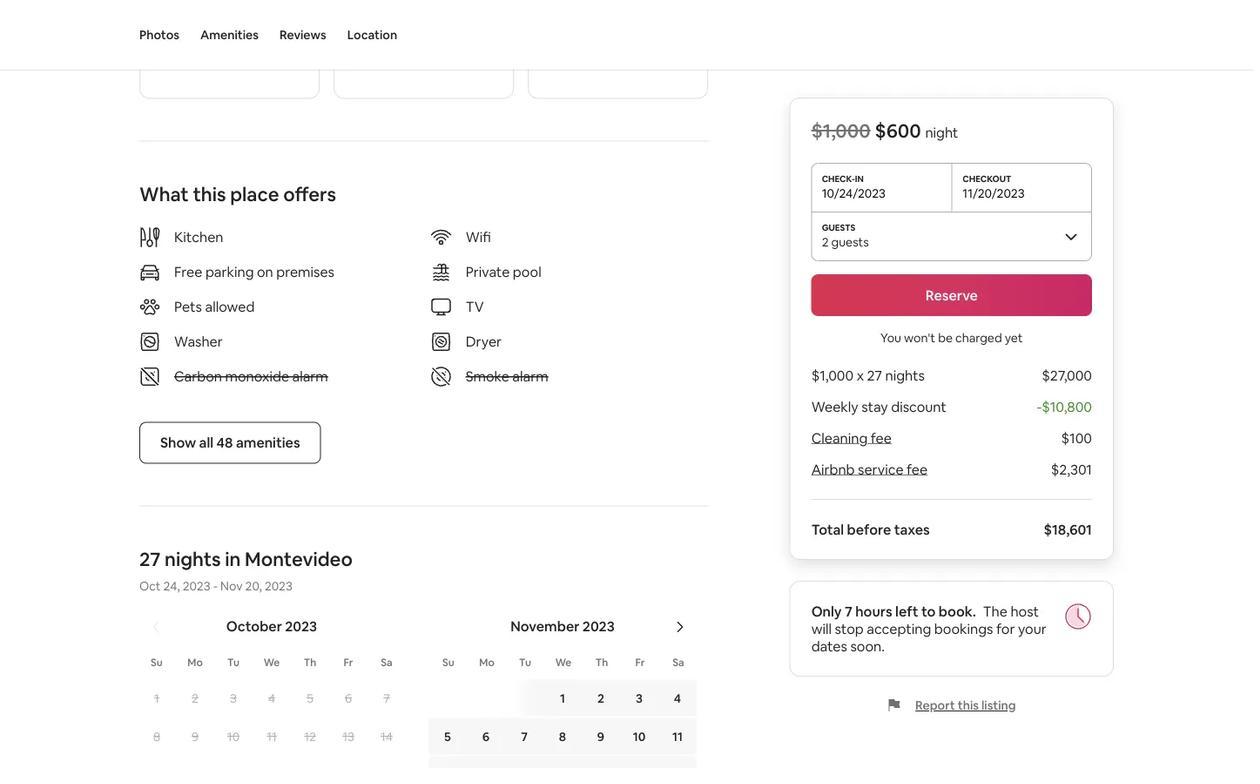 Task type: locate. For each thing, give the bounding box(es) containing it.
we down october 2023
[[264, 656, 280, 669]]

0 horizontal spatial 11
[[267, 729, 277, 745]]

0 horizontal spatial we
[[264, 656, 280, 669]]

4 for second 4 button
[[674, 691, 682, 707]]

stop
[[835, 620, 864, 638]]

su
[[151, 656, 163, 669], [443, 656, 455, 669]]

1 vertical spatial 6
[[483, 729, 490, 745]]

in
[[225, 547, 241, 572]]

0 horizontal spatial sa
[[381, 656, 393, 669]]

8
[[153, 729, 160, 745], [559, 729, 567, 745]]

5 button up 12 button
[[291, 680, 329, 717]]

2 11 from the left
[[673, 729, 683, 745]]

reviews
[[280, 27, 327, 43]]

1 horizontal spatial tu
[[519, 656, 532, 669]]

0 horizontal spatial 6
[[345, 691, 352, 707]]

0 horizontal spatial 5
[[307, 691, 314, 707]]

0 horizontal spatial alarm
[[292, 368, 328, 386]]

1 11 button from the left
[[253, 719, 291, 755]]

1 8 button from the left
[[138, 719, 176, 755]]

0 horizontal spatial 9
[[192, 729, 199, 745]]

1 horizontal spatial 3
[[636, 691, 643, 707]]

5 up 12 button
[[307, 691, 314, 707]]

1 horizontal spatial 1 button
[[508, 680, 582, 717]]

cleaning fee
[[812, 429, 892, 447]]

nights up 'discount'
[[886, 366, 925, 384]]

th
[[304, 656, 317, 669], [596, 656, 609, 669]]

2 10 from the left
[[633, 729, 646, 745]]

this left listing
[[958, 698, 980, 714]]

2 guests button
[[812, 212, 1093, 261]]

5 right 14 at the left bottom
[[445, 729, 451, 745]]

0 horizontal spatial 8
[[153, 729, 160, 745]]

allowed
[[205, 298, 255, 316]]

1 sa from the left
[[381, 656, 393, 669]]

place
[[230, 182, 279, 207]]

photos button
[[139, 0, 179, 70]]

0 horizontal spatial 5 button
[[291, 680, 329, 717]]

9 for 1st 9 button from left
[[192, 729, 199, 745]]

0 vertical spatial fee
[[871, 429, 892, 447]]

2 fr from the left
[[636, 656, 645, 669]]

hours
[[856, 603, 893, 620]]

1 horizontal spatial mo
[[480, 656, 495, 669]]

1 horizontal spatial 6 button
[[467, 719, 505, 755]]

1 horizontal spatial fr
[[636, 656, 645, 669]]

9 for 2nd 9 button from the left
[[598, 729, 605, 745]]

dryer
[[466, 333, 502, 351]]

1 horizontal spatial 3 button
[[620, 680, 659, 717]]

1 horizontal spatial 5 button
[[429, 719, 467, 755]]

0 vertical spatial this
[[193, 182, 226, 207]]

1 1 button from the left
[[138, 680, 176, 717]]

1 vertical spatial $1,000
[[812, 366, 854, 384]]

1 horizontal spatial 4 button
[[659, 680, 697, 717]]

9
[[192, 729, 199, 745], [598, 729, 605, 745]]

0 horizontal spatial mo
[[188, 656, 203, 669]]

0 vertical spatial -
[[1037, 398, 1042, 416]]

1 vertical spatial fee
[[907, 461, 928, 478]]

2 horizontal spatial 1
[[560, 691, 566, 707]]

1 11 from the left
[[267, 729, 277, 745]]

3
[[230, 691, 237, 707], [636, 691, 643, 707]]

2 horizontal spatial 4
[[674, 691, 682, 707]]

$18,601
[[1044, 521, 1093, 539]]

2 4 button from the left
[[659, 680, 697, 717]]

2023 right october
[[285, 618, 317, 636]]

4 button
[[253, 680, 291, 717], [659, 680, 697, 717]]

0 horizontal spatial 2
[[192, 691, 199, 707]]

bedroom 4
[[161, 18, 233, 35]]

2023 right 20,
[[265, 578, 293, 594]]

2 1 button from the left
[[508, 680, 582, 717]]

1 10 button from the left
[[214, 719, 253, 755]]

2 3 from the left
[[636, 691, 643, 707]]

2 10 button from the left
[[620, 719, 659, 755]]

photos
[[139, 27, 179, 43]]

1 horizontal spatial 9
[[598, 729, 605, 745]]

sa
[[381, 656, 393, 669], [673, 656, 685, 669]]

1 horizontal spatial 2 button
[[582, 680, 620, 717]]

0 horizontal spatial 27
[[139, 547, 161, 572]]

1 horizontal spatial sa
[[673, 656, 685, 669]]

2 sa from the left
[[673, 656, 685, 669]]

cleaning
[[812, 429, 868, 447]]

1 horizontal spatial 5
[[445, 729, 451, 745]]

0 vertical spatial 7 button
[[368, 680, 406, 717]]

1 horizontal spatial 11
[[673, 729, 683, 745]]

1 horizontal spatial 8 button
[[544, 719, 582, 755]]

1
[[435, 18, 441, 35], [154, 691, 159, 707], [560, 691, 566, 707]]

0 horizontal spatial 6 button
[[329, 680, 368, 717]]

1 vertical spatial 7
[[384, 691, 390, 707]]

5 for the left 5 'button'
[[307, 691, 314, 707]]

night
[[926, 123, 959, 141]]

reserve
[[926, 286, 979, 304]]

nights up "24,"
[[165, 547, 221, 572]]

1 mo from the left
[[188, 656, 203, 669]]

oct
[[139, 578, 161, 594]]

1 horizontal spatial nights
[[886, 366, 925, 384]]

$1,000 left '$600'
[[812, 118, 871, 143]]

tu down november at the left bottom of page
[[519, 656, 532, 669]]

1 horizontal spatial this
[[958, 698, 980, 714]]

0 horizontal spatial 9 button
[[176, 719, 214, 755]]

nov
[[220, 578, 243, 594]]

alarm right monoxide in the left of the page
[[292, 368, 328, 386]]

we down november 2023 at the bottom of the page
[[556, 656, 572, 669]]

show all 48 amenities button
[[139, 422, 321, 464]]

1 horizontal spatial 6
[[483, 729, 490, 745]]

2 9 button from the left
[[582, 719, 620, 755]]

0 horizontal spatial fee
[[871, 429, 892, 447]]

your
[[1019, 620, 1047, 638]]

$1,000 $600 night
[[812, 118, 959, 143]]

1 horizontal spatial 27
[[868, 366, 883, 384]]

1 horizontal spatial 10 button
[[620, 719, 659, 755]]

1 vertical spatial 5
[[445, 729, 451, 745]]

11
[[267, 729, 277, 745], [673, 729, 683, 745]]

0 horizontal spatial fr
[[344, 656, 353, 669]]

0 horizontal spatial 11 button
[[253, 719, 291, 755]]

1 horizontal spatial 2
[[598, 691, 605, 707]]

2023 right "24,"
[[183, 578, 211, 594]]

0 horizontal spatial 3 button
[[214, 680, 253, 717]]

this for what
[[193, 182, 226, 207]]

0 horizontal spatial 1 button
[[138, 680, 176, 717]]

fee up service
[[871, 429, 892, 447]]

2 tu from the left
[[519, 656, 532, 669]]

11 for second 11 button from the right
[[267, 729, 277, 745]]

1 horizontal spatial -
[[1037, 398, 1042, 416]]

$1,000
[[812, 118, 871, 143], [812, 366, 854, 384]]

1 alarm from the left
[[292, 368, 328, 386]]

accepting
[[867, 620, 932, 638]]

1 fr from the left
[[344, 656, 353, 669]]

1 horizontal spatial 8
[[559, 729, 567, 745]]

0 horizontal spatial su
[[151, 656, 163, 669]]

$1,000 for $600
[[812, 118, 871, 143]]

0 horizontal spatial 10
[[227, 729, 240, 745]]

fee
[[871, 429, 892, 447], [907, 461, 928, 478]]

nights
[[886, 366, 925, 384], [165, 547, 221, 572]]

1 horizontal spatial 4
[[268, 691, 275, 707]]

taxes
[[895, 521, 931, 539]]

2023
[[183, 578, 211, 594], [265, 578, 293, 594], [285, 618, 317, 636], [583, 618, 615, 636]]

1 horizontal spatial 11 button
[[659, 719, 697, 755]]

this up kitchen
[[193, 182, 226, 207]]

2 button
[[176, 680, 214, 717], [582, 680, 620, 717]]

0 horizontal spatial 4
[[225, 18, 233, 35]]

2 horizontal spatial 7
[[845, 603, 853, 620]]

0 horizontal spatial th
[[304, 656, 317, 669]]

2 11 button from the left
[[659, 719, 697, 755]]

1 vertical spatial 7 button
[[505, 719, 544, 755]]

1 button
[[138, 680, 176, 717], [508, 680, 582, 717]]

0 vertical spatial 5
[[307, 691, 314, 707]]

27 right x
[[868, 366, 883, 384]]

2023 right november at the left bottom of page
[[583, 618, 615, 636]]

0 horizontal spatial tu
[[228, 656, 240, 669]]

amenities
[[200, 27, 259, 43]]

27 up oct
[[139, 547, 161, 572]]

1 vertical spatial -
[[213, 578, 218, 594]]

6
[[345, 691, 352, 707], [483, 729, 490, 745]]

0 horizontal spatial this
[[193, 182, 226, 207]]

alarm right "smoke"
[[513, 368, 549, 386]]

2 horizontal spatial 2
[[822, 234, 829, 250]]

1 horizontal spatial 9 button
[[582, 719, 620, 755]]

2 alarm from the left
[[513, 368, 549, 386]]

0 horizontal spatial 3
[[230, 691, 237, 707]]

0 vertical spatial 5 button
[[291, 680, 329, 717]]

27
[[868, 366, 883, 384], [139, 547, 161, 572]]

show all 48 amenities
[[160, 434, 300, 452]]

8 button
[[138, 719, 176, 755], [544, 719, 582, 755]]

2 9 from the left
[[598, 729, 605, 745]]

0 vertical spatial 7
[[845, 603, 853, 620]]

tu
[[228, 656, 240, 669], [519, 656, 532, 669]]

$1,000 left x
[[812, 366, 854, 384]]

5 button
[[291, 680, 329, 717], [429, 719, 467, 755]]

1 9 from the left
[[192, 729, 199, 745]]

fee right service
[[907, 461, 928, 478]]

1 horizontal spatial we
[[556, 656, 572, 669]]

listing
[[982, 698, 1017, 714]]

1 horizontal spatial 10
[[633, 729, 646, 745]]

0 horizontal spatial 4 button
[[253, 680, 291, 717]]

th down november 2023 at the bottom of the page
[[596, 656, 609, 669]]

2 $1,000 from the top
[[812, 366, 854, 384]]

montevideo
[[245, 547, 353, 572]]

smoke
[[466, 368, 510, 386]]

$1,000 x 27 nights
[[812, 366, 925, 384]]

1 horizontal spatial alarm
[[513, 368, 549, 386]]

only
[[812, 603, 842, 620]]

1 vertical spatial this
[[958, 698, 980, 714]]

$1,000 for x
[[812, 366, 854, 384]]

th down october 2023
[[304, 656, 317, 669]]

14
[[381, 729, 393, 745]]

service
[[858, 461, 904, 478]]

7
[[845, 603, 853, 620], [384, 691, 390, 707], [521, 729, 528, 745]]

-$10,800
[[1037, 398, 1093, 416]]

2 vertical spatial 7
[[521, 729, 528, 745]]

0 horizontal spatial 10 button
[[214, 719, 253, 755]]

27 inside 27 nights in montevideo oct 24, 2023 - nov 20, 2023
[[139, 547, 161, 572]]

washer
[[174, 333, 223, 351]]

1 $1,000 from the top
[[812, 118, 871, 143]]

0 horizontal spatial 8 button
[[138, 719, 176, 755]]

2 inside popup button
[[822, 234, 829, 250]]

the
[[984, 603, 1008, 620]]

0 horizontal spatial 7
[[384, 691, 390, 707]]

1 horizontal spatial th
[[596, 656, 609, 669]]

0 horizontal spatial 2 button
[[176, 680, 214, 717]]

1 vertical spatial 27
[[139, 547, 161, 572]]

previous image
[[134, 23, 145, 34]]

5 button right 14 at the left bottom
[[429, 719, 467, 755]]

calendar application
[[119, 599, 1255, 769]]

0 vertical spatial nights
[[886, 366, 925, 384]]

we
[[264, 656, 280, 669], [556, 656, 572, 669]]

0 horizontal spatial nights
[[165, 547, 221, 572]]

11 button
[[253, 719, 291, 755], [659, 719, 697, 755]]

mo
[[188, 656, 203, 669], [480, 656, 495, 669]]

7 button
[[368, 680, 406, 717], [505, 719, 544, 755]]

location button
[[347, 0, 398, 70]]

host
[[1011, 603, 1040, 620]]

1 vertical spatial 5 button
[[429, 719, 467, 755]]

1 horizontal spatial su
[[443, 656, 455, 669]]

5
[[307, 691, 314, 707], [445, 729, 451, 745]]

0 horizontal spatial -
[[213, 578, 218, 594]]

48
[[217, 434, 233, 452]]

tu down october
[[228, 656, 240, 669]]

1 vertical spatial 6 button
[[467, 719, 505, 755]]

11 for 2nd 11 button from left
[[673, 729, 683, 745]]

living room 1
[[356, 18, 441, 35]]

november 2023
[[511, 618, 615, 636]]

1 vertical spatial nights
[[165, 547, 221, 572]]

- inside 27 nights in montevideo oct 24, 2023 - nov 20, 2023
[[213, 578, 218, 594]]

0 vertical spatial $1,000
[[812, 118, 871, 143]]



Task type: describe. For each thing, give the bounding box(es) containing it.
0 vertical spatial 6 button
[[329, 680, 368, 717]]

11/20/2023
[[963, 186, 1025, 201]]

monoxide
[[225, 368, 289, 386]]

1 3 button from the left
[[214, 680, 253, 717]]

will
[[812, 620, 832, 638]]

1 horizontal spatial 7 button
[[505, 719, 544, 755]]

for
[[997, 620, 1016, 638]]

wifi
[[466, 228, 491, 246]]

10/24/2023
[[822, 186, 886, 201]]

$600
[[875, 118, 922, 143]]

24,
[[163, 578, 180, 594]]

show
[[160, 434, 196, 452]]

reviews button
[[280, 0, 327, 70]]

report this listing
[[916, 698, 1017, 714]]

1 9 button from the left
[[176, 719, 214, 755]]

27 nights in montevideo oct 24, 2023 - nov 20, 2023
[[139, 547, 353, 594]]

discount
[[892, 398, 947, 416]]

2 we from the left
[[556, 656, 572, 669]]

2 mo from the left
[[480, 656, 495, 669]]

guests
[[832, 234, 870, 250]]

1 2 button from the left
[[176, 680, 214, 717]]

october
[[226, 618, 282, 636]]

2 8 from the left
[[559, 729, 567, 745]]

living
[[356, 18, 394, 35]]

what this place offers
[[139, 182, 337, 207]]

$27,000
[[1043, 366, 1093, 384]]

nights inside 27 nights in montevideo oct 24, 2023 - nov 20, 2023
[[165, 547, 221, 572]]

pets
[[174, 298, 202, 316]]

$10,800
[[1042, 398, 1093, 416]]

13
[[343, 729, 355, 745]]

airbnb
[[812, 461, 855, 478]]

what
[[139, 182, 189, 207]]

2 th from the left
[[596, 656, 609, 669]]

14 button
[[368, 719, 406, 755]]

location
[[347, 27, 398, 43]]

airbnb service fee
[[812, 461, 928, 478]]

november
[[511, 618, 580, 636]]

dates
[[812, 637, 848, 655]]

this for report
[[958, 698, 980, 714]]

1 we from the left
[[264, 656, 280, 669]]

only 7 hours left to book.
[[812, 603, 977, 620]]

1 su from the left
[[151, 656, 163, 669]]

2 for 1st 2 button from left
[[192, 691, 199, 707]]

you won't be charged yet
[[881, 330, 1024, 346]]

0 horizontal spatial 1
[[154, 691, 159, 707]]

to
[[922, 603, 936, 620]]

1 horizontal spatial 1
[[435, 18, 441, 35]]

reserve button
[[812, 275, 1093, 316]]

0 vertical spatial 6
[[345, 691, 352, 707]]

4 for second 4 button from the right
[[268, 691, 275, 707]]

2 3 button from the left
[[620, 680, 659, 717]]

1 4 button from the left
[[253, 680, 291, 717]]

2 for first 2 button from right
[[598, 691, 605, 707]]

pool
[[513, 263, 542, 281]]

1 horizontal spatial fee
[[907, 461, 928, 478]]

$100
[[1062, 429, 1093, 447]]

1 horizontal spatial 7
[[521, 729, 528, 745]]

$2,301
[[1052, 461, 1093, 478]]

1 10 from the left
[[227, 729, 240, 745]]

12
[[304, 729, 316, 745]]

1 tu from the left
[[228, 656, 240, 669]]

2 8 button from the left
[[544, 719, 582, 755]]

free parking on premises
[[174, 263, 335, 281]]

amenities button
[[200, 0, 259, 70]]

on
[[257, 263, 273, 281]]

report this listing button
[[888, 698, 1017, 714]]

private pool
[[466, 263, 542, 281]]

0 vertical spatial 27
[[868, 366, 883, 384]]

be
[[939, 330, 953, 346]]

left
[[896, 603, 919, 620]]

cleaning fee button
[[812, 429, 892, 447]]

free
[[174, 263, 203, 281]]

bedroom
[[161, 18, 222, 35]]

20,
[[245, 578, 262, 594]]

airbnb service fee button
[[812, 461, 928, 478]]

parking
[[206, 263, 254, 281]]

charged
[[956, 330, 1003, 346]]

weekly
[[812, 398, 859, 416]]

1 3 from the left
[[230, 691, 237, 707]]

1 8 from the left
[[153, 729, 160, 745]]

kitchen
[[174, 228, 224, 246]]

report
[[916, 698, 956, 714]]

0 horizontal spatial 7 button
[[368, 680, 406, 717]]

5 for bottommost 5 'button'
[[445, 729, 451, 745]]

carbon
[[174, 368, 222, 386]]

yet
[[1005, 330, 1024, 346]]

won't
[[905, 330, 936, 346]]

2 su from the left
[[443, 656, 455, 669]]

weekly stay discount
[[812, 398, 947, 416]]

smoke alarm
[[466, 368, 549, 386]]

october 2023
[[226, 618, 317, 636]]

bookings
[[935, 620, 994, 638]]

2 2 button from the left
[[582, 680, 620, 717]]

private
[[466, 263, 510, 281]]

total before taxes
[[812, 521, 931, 539]]

all
[[199, 434, 214, 452]]

1 th from the left
[[304, 656, 317, 669]]

total
[[812, 521, 845, 539]]

soon.
[[851, 637, 885, 655]]

book.
[[939, 603, 977, 620]]

carbon monoxide alarm
[[174, 368, 328, 386]]

12 button
[[291, 719, 329, 755]]

before
[[848, 521, 892, 539]]

13 button
[[329, 719, 368, 755]]



Task type: vqa. For each thing, say whether or not it's contained in the screenshot.
bottom "a"
no



